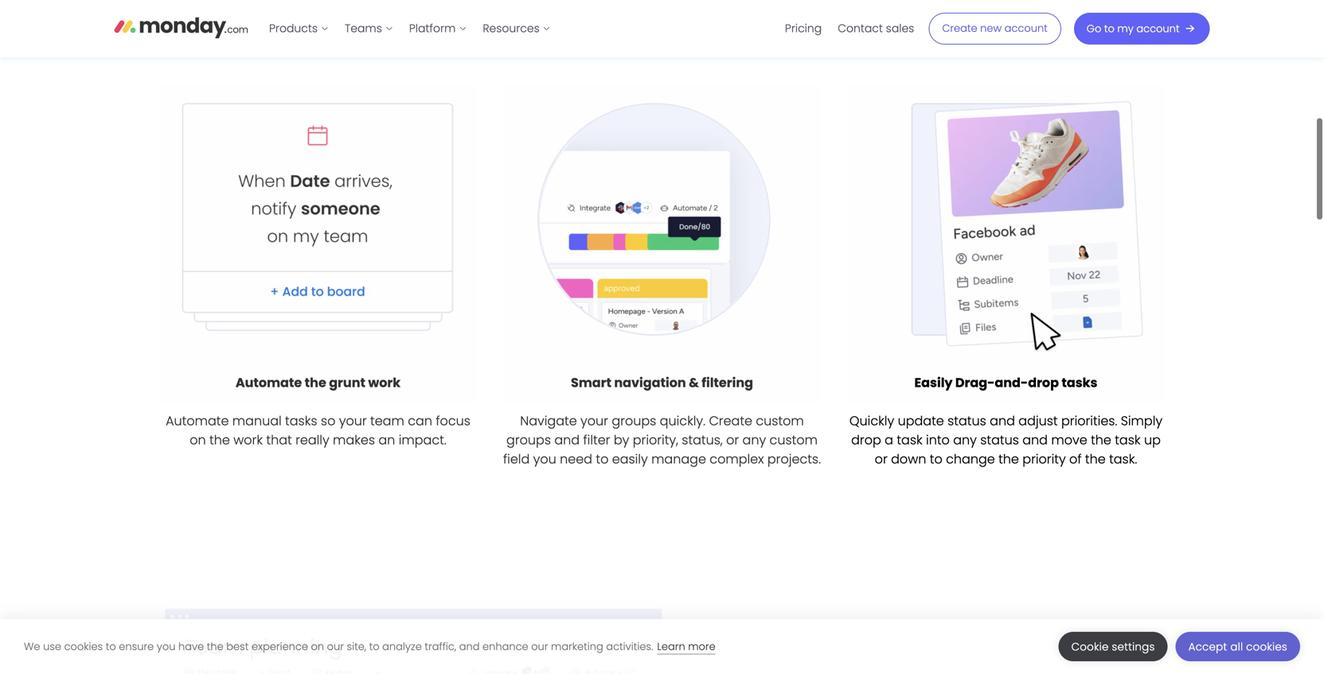Task type: vqa. For each thing, say whether or not it's contained in the screenshot.
a
yes



Task type: describe. For each thing, give the bounding box(es) containing it.
have
[[178, 640, 204, 654]]

1 horizontal spatial work
[[368, 374, 401, 392]]

contact sales link
[[830, 16, 923, 41]]

down
[[892, 450, 927, 468]]

any inside quickly update status and adjust priorities. simply drop a task into any status and move the task up or down to change the priority of the task.
[[954, 431, 977, 449]]

automate for automate manual tasks so your team can focus on the work that really makes an impact.
[[166, 412, 229, 430]]

dialog containing cookie settings
[[0, 620, 1325, 675]]

best
[[226, 640, 249, 654]]

use
[[43, 640, 61, 654]]

the inside automate manual tasks so your team can focus on the work that really makes an impact.
[[210, 431, 230, 449]]

new
[[981, 21, 1002, 35]]

team
[[370, 412, 405, 430]]

automate for automate the grunt work
[[236, 374, 302, 392]]

2 our from the left
[[532, 640, 549, 654]]

on inside dialog
[[311, 640, 324, 654]]

we
[[24, 640, 40, 654]]

contact
[[838, 21, 883, 36]]

more
[[689, 640, 716, 654]]

a
[[885, 431, 894, 449]]

and inside dialog
[[459, 640, 480, 654]]

cookie settings
[[1072, 640, 1156, 655]]

an
[[379, 431, 395, 449]]

quickly update status and adjust priorities. simply drop a task into any status and move the task up or down to change the priority of the task.
[[850, 412, 1163, 468]]

we use cookies to ensure you have the best experience on our site, to analyze traffic, and enhance our marketing activities. learn more
[[24, 640, 716, 654]]

so
[[321, 412, 336, 430]]

learn
[[658, 640, 686, 654]]

1 our from the left
[[327, 640, 344, 654]]

your inside automate manual tasks so your team can focus on the work that really makes an impact.
[[339, 412, 367, 430]]

priority
[[1023, 450, 1067, 468]]

can
[[408, 412, 433, 430]]

go
[[1087, 22, 1102, 36]]

simply
[[1122, 412, 1163, 430]]

place
[[915, 15, 979, 46]]

you inside dialog
[[157, 640, 176, 654]]

cookie
[[1072, 640, 1109, 655]]

automate the grunt work
[[236, 374, 401, 392]]

the left grunt
[[305, 374, 326, 392]]

products
[[269, 21, 318, 36]]

list containing products
[[261, 0, 559, 57]]

0 vertical spatial custom
[[756, 412, 804, 430]]

drag-
[[956, 374, 995, 392]]

manual
[[232, 412, 282, 430]]

kanban4 image
[[165, 609, 662, 675]]

kanban1 image
[[159, 85, 478, 404]]

work inside automate manual tasks so your team can focus on the work that really makes an impact.
[[234, 431, 263, 449]]

resources
[[483, 21, 540, 36]]

the inside dialog
[[207, 640, 224, 654]]

2 task from the left
[[1116, 431, 1141, 449]]

easily
[[915, 374, 953, 392]]

marketing
[[551, 640, 604, 654]]

of
[[1070, 450, 1082, 468]]

and inside navigate your groups quickly. create custom groups and filter by priority, status, or any custom field you need to easily manage complex projects.
[[555, 431, 580, 449]]

navigate your groups quickly. create custom groups and filter by priority, status, or any custom field you need to easily manage complex projects.
[[503, 412, 821, 468]]

automate manual tasks so your team can focus on the work that really makes an impact.
[[166, 412, 471, 449]]

navigation
[[615, 374, 687, 392]]

accept
[[1189, 640, 1228, 655]]

traffic,
[[425, 640, 457, 654]]

move
[[1052, 431, 1088, 449]]

that
[[266, 431, 292, 449]]

communication
[[479, 15, 664, 46]]

makes
[[333, 431, 375, 449]]

accept all cookies
[[1189, 640, 1288, 655]]

quickly.
[[660, 412, 706, 430]]

manage all communication and workflows in one place
[[346, 15, 979, 46]]

one
[[867, 15, 910, 46]]

1 horizontal spatial account
[[1137, 22, 1180, 36]]

kanban2 image
[[503, 85, 822, 404]]

to inside button
[[1105, 22, 1115, 36]]

all for manage
[[446, 15, 474, 46]]

priorities.
[[1062, 412, 1118, 430]]

update
[[898, 412, 945, 430]]

kanban3 image
[[847, 85, 1166, 404]]

by
[[614, 431, 630, 449]]

need
[[560, 450, 593, 468]]

ensure
[[119, 640, 154, 654]]

&
[[689, 374, 699, 392]]

adjust
[[1019, 412, 1058, 430]]

contact sales
[[838, 21, 915, 36]]



Task type: locate. For each thing, give the bounding box(es) containing it.
easily drag-and-drop tasks
[[915, 374, 1098, 392]]

up
[[1145, 431, 1161, 449]]

cookies
[[64, 640, 103, 654], [1247, 640, 1288, 655]]

resources link
[[475, 16, 559, 41]]

2 cookies from the left
[[1247, 640, 1288, 655]]

smart
[[571, 374, 612, 392]]

to right the go
[[1105, 22, 1115, 36]]

drop inside quickly update status and adjust priorities. simply drop a task into any status and move the task up or down to change the priority of the task.
[[852, 431, 882, 449]]

the down the priorities.
[[1092, 431, 1112, 449]]

1 vertical spatial tasks
[[285, 412, 318, 430]]

all inside button
[[1231, 640, 1244, 655]]

task up down
[[897, 431, 923, 449]]

work down manual
[[234, 431, 263, 449]]

priority,
[[633, 431, 679, 449]]

really
[[296, 431, 330, 449]]

you inside navigate your groups quickly. create custom groups and filter by priority, status, or any custom field you need to easily manage complex projects.
[[533, 450, 557, 468]]

groups up field
[[507, 431, 551, 449]]

change
[[947, 450, 996, 468]]

create left new
[[943, 21, 978, 35]]

impact.
[[399, 431, 447, 449]]

1 list from the left
[[261, 0, 559, 57]]

1 horizontal spatial you
[[533, 450, 557, 468]]

0 horizontal spatial our
[[327, 640, 344, 654]]

navigate
[[520, 412, 577, 430]]

your up filter
[[581, 412, 609, 430]]

tasks inside automate manual tasks so your team can focus on the work that really makes an impact.
[[285, 412, 318, 430]]

1 vertical spatial all
[[1231, 640, 1244, 655]]

you left 'have'
[[157, 640, 176, 654]]

1 vertical spatial work
[[234, 431, 263, 449]]

and-
[[995, 374, 1029, 392]]

filtering
[[702, 374, 754, 392]]

go to my account button
[[1075, 13, 1211, 45]]

1 vertical spatial you
[[157, 640, 176, 654]]

1 task from the left
[[897, 431, 923, 449]]

cookies for all
[[1247, 640, 1288, 655]]

1 horizontal spatial your
[[581, 412, 609, 430]]

and
[[668, 15, 714, 46], [990, 412, 1016, 430], [555, 431, 580, 449], [1023, 431, 1048, 449], [459, 640, 480, 654]]

cookies right accept
[[1247, 640, 1288, 655]]

status up change
[[981, 431, 1020, 449]]

to right site,
[[369, 640, 380, 654]]

or inside navigate your groups quickly. create custom groups and filter by priority, status, or any custom field you need to easily manage complex projects.
[[727, 431, 739, 449]]

learn more link
[[658, 640, 716, 655]]

1 vertical spatial groups
[[507, 431, 551, 449]]

1 horizontal spatial cookies
[[1247, 640, 1288, 655]]

1 horizontal spatial on
[[311, 640, 324, 654]]

tasks
[[1062, 374, 1098, 392], [285, 412, 318, 430]]

site,
[[347, 640, 367, 654]]

0 horizontal spatial create
[[709, 412, 753, 430]]

your
[[339, 412, 367, 430], [581, 412, 609, 430]]

custom
[[756, 412, 804, 430], [770, 431, 818, 449]]

products link
[[261, 16, 337, 41]]

1 any from the left
[[743, 431, 767, 449]]

grunt
[[329, 374, 366, 392]]

go to my account
[[1087, 22, 1180, 36]]

our
[[327, 640, 344, 654], [532, 640, 549, 654]]

experience
[[252, 640, 308, 654]]

account right new
[[1005, 21, 1048, 35]]

1 horizontal spatial tasks
[[1062, 374, 1098, 392]]

1 horizontal spatial our
[[532, 640, 549, 654]]

our left site,
[[327, 640, 344, 654]]

1 horizontal spatial all
[[1231, 640, 1244, 655]]

1 horizontal spatial list
[[778, 0, 923, 57]]

to inside quickly update status and adjust priorities. simply drop a task into any status and move the task up or down to change the priority of the task.
[[930, 450, 943, 468]]

0 vertical spatial or
[[727, 431, 739, 449]]

or
[[727, 431, 739, 449], [875, 450, 888, 468]]

create new account button
[[929, 13, 1062, 45]]

the right of
[[1086, 450, 1106, 468]]

work right grunt
[[368, 374, 401, 392]]

0 horizontal spatial you
[[157, 640, 176, 654]]

0 horizontal spatial automate
[[166, 412, 229, 430]]

accept all cookies button
[[1176, 633, 1301, 662]]

status,
[[682, 431, 723, 449]]

0 vertical spatial drop
[[1029, 374, 1060, 392]]

field
[[503, 450, 530, 468]]

my
[[1118, 22, 1134, 36]]

the left best
[[207, 640, 224, 654]]

0 horizontal spatial all
[[446, 15, 474, 46]]

drop
[[1029, 374, 1060, 392], [852, 431, 882, 449]]

automate up manual
[[236, 374, 302, 392]]

filter
[[584, 431, 611, 449]]

1 vertical spatial automate
[[166, 412, 229, 430]]

0 vertical spatial work
[[368, 374, 401, 392]]

1 cookies from the left
[[64, 640, 103, 654]]

focus
[[436, 412, 471, 430]]

you right field
[[533, 450, 557, 468]]

list
[[261, 0, 559, 57], [778, 0, 923, 57]]

create up status,
[[709, 412, 753, 430]]

0 horizontal spatial drop
[[852, 431, 882, 449]]

the left 'that'
[[210, 431, 230, 449]]

teams
[[345, 21, 382, 36]]

tasks up the priorities.
[[1062, 374, 1098, 392]]

to left the ensure
[[106, 640, 116, 654]]

1 vertical spatial custom
[[770, 431, 818, 449]]

tasks up really
[[285, 412, 318, 430]]

on inside automate manual tasks so your team can focus on the work that really makes an impact.
[[190, 431, 206, 449]]

1 vertical spatial drop
[[852, 431, 882, 449]]

1 your from the left
[[339, 412, 367, 430]]

0 horizontal spatial task
[[897, 431, 923, 449]]

drop up adjust at the right bottom of the page
[[1029, 374, 1060, 392]]

task up task.
[[1116, 431, 1141, 449]]

list containing pricing
[[778, 0, 923, 57]]

create
[[943, 21, 978, 35], [709, 412, 753, 430]]

1 horizontal spatial create
[[943, 21, 978, 35]]

drop down quickly
[[852, 431, 882, 449]]

0 vertical spatial you
[[533, 450, 557, 468]]

create new account
[[943, 21, 1048, 35]]

the left priority
[[999, 450, 1020, 468]]

or inside quickly update status and adjust priorities. simply drop a task into any status and move the task up or down to change the priority of the task.
[[875, 450, 888, 468]]

0 horizontal spatial your
[[339, 412, 367, 430]]

0 horizontal spatial work
[[234, 431, 263, 449]]

or up 'complex'
[[727, 431, 739, 449]]

0 vertical spatial status
[[948, 412, 987, 430]]

1 vertical spatial status
[[981, 431, 1020, 449]]

groups up by
[[612, 412, 657, 430]]

1 vertical spatial create
[[709, 412, 753, 430]]

to down into
[[930, 450, 943, 468]]

all for accept
[[1231, 640, 1244, 655]]

create inside navigate your groups quickly. create custom groups and filter by priority, status, or any custom field you need to easily manage complex projects.
[[709, 412, 753, 430]]

to down filter
[[596, 450, 609, 468]]

groups
[[612, 412, 657, 430], [507, 431, 551, 449]]

0 vertical spatial automate
[[236, 374, 302, 392]]

pricing link
[[778, 16, 830, 41]]

2 list from the left
[[778, 0, 923, 57]]

0 horizontal spatial on
[[190, 431, 206, 449]]

0 horizontal spatial cookies
[[64, 640, 103, 654]]

1 horizontal spatial task
[[1116, 431, 1141, 449]]

our right the enhance
[[532, 640, 549, 654]]

platform
[[409, 21, 456, 36]]

1 horizontal spatial drop
[[1029, 374, 1060, 392]]

in
[[841, 15, 862, 46]]

1 horizontal spatial any
[[954, 431, 977, 449]]

all
[[446, 15, 474, 46], [1231, 640, 1244, 655]]

0 horizontal spatial account
[[1005, 21, 1048, 35]]

automate left manual
[[166, 412, 229, 430]]

dialog
[[0, 620, 1325, 675]]

cookies right "use"
[[64, 640, 103, 654]]

sales
[[886, 21, 915, 36]]

main element
[[261, 0, 1211, 57]]

settings
[[1113, 640, 1156, 655]]

cookie settings button
[[1059, 633, 1168, 662]]

all left the resources
[[446, 15, 474, 46]]

2 any from the left
[[954, 431, 977, 449]]

to inside navigate your groups quickly. create custom groups and filter by priority, status, or any custom field you need to easily manage complex projects.
[[596, 450, 609, 468]]

1 horizontal spatial or
[[875, 450, 888, 468]]

0 vertical spatial groups
[[612, 412, 657, 430]]

quickly
[[850, 412, 895, 430]]

task.
[[1110, 450, 1138, 468]]

all right accept
[[1231, 640, 1244, 655]]

0 vertical spatial tasks
[[1062, 374, 1098, 392]]

1 horizontal spatial automate
[[236, 374, 302, 392]]

0 vertical spatial all
[[446, 15, 474, 46]]

you
[[533, 450, 557, 468], [157, 640, 176, 654]]

create inside button
[[943, 21, 978, 35]]

platform link
[[401, 16, 475, 41]]

status up into
[[948, 412, 987, 430]]

0 horizontal spatial tasks
[[285, 412, 318, 430]]

complex
[[710, 450, 764, 468]]

pricing
[[785, 21, 822, 36]]

teams link
[[337, 16, 401, 41]]

workflows
[[718, 15, 836, 46]]

account
[[1005, 21, 1048, 35], [1137, 22, 1180, 36]]

0 horizontal spatial list
[[261, 0, 559, 57]]

0 horizontal spatial groups
[[507, 431, 551, 449]]

0 horizontal spatial any
[[743, 431, 767, 449]]

0 vertical spatial on
[[190, 431, 206, 449]]

enhance
[[483, 640, 529, 654]]

0 horizontal spatial or
[[727, 431, 739, 449]]

analyze
[[383, 640, 422, 654]]

cookies for use
[[64, 640, 103, 654]]

1 vertical spatial on
[[311, 640, 324, 654]]

your up makes
[[339, 412, 367, 430]]

into
[[927, 431, 950, 449]]

1 horizontal spatial groups
[[612, 412, 657, 430]]

automate inside automate manual tasks so your team can focus on the work that really makes an impact.
[[166, 412, 229, 430]]

projects.
[[768, 450, 821, 468]]

the
[[305, 374, 326, 392], [210, 431, 230, 449], [1092, 431, 1112, 449], [999, 450, 1020, 468], [1086, 450, 1106, 468], [207, 640, 224, 654]]

manage
[[346, 15, 441, 46]]

account right the my
[[1137, 22, 1180, 36]]

easily
[[612, 450, 648, 468]]

or down a
[[875, 450, 888, 468]]

any inside navigate your groups quickly. create custom groups and filter by priority, status, or any custom field you need to easily manage complex projects.
[[743, 431, 767, 449]]

smart navigation & filtering
[[571, 374, 754, 392]]

any up change
[[954, 431, 977, 449]]

your inside navigate your groups quickly. create custom groups and filter by priority, status, or any custom field you need to easily manage complex projects.
[[581, 412, 609, 430]]

any up 'complex'
[[743, 431, 767, 449]]

activities.
[[607, 640, 654, 654]]

automate
[[236, 374, 302, 392], [166, 412, 229, 430]]

cookies inside button
[[1247, 640, 1288, 655]]

manage
[[652, 450, 707, 468]]

0 vertical spatial create
[[943, 21, 978, 35]]

1 vertical spatial or
[[875, 450, 888, 468]]

2 your from the left
[[581, 412, 609, 430]]

monday.com logo image
[[114, 10, 249, 44]]



